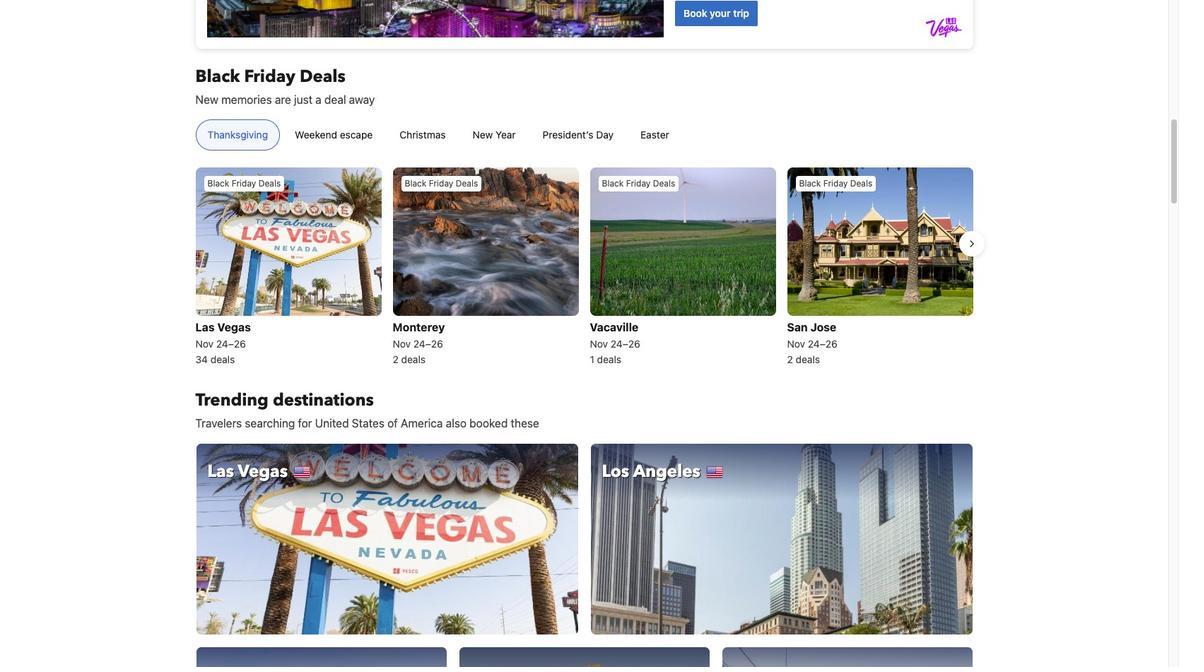 Task type: vqa. For each thing, say whether or not it's contained in the screenshot.
locations
no



Task type: locate. For each thing, give the bounding box(es) containing it.
0 horizontal spatial new
[[196, 93, 219, 106]]

0 vertical spatial las
[[196, 321, 215, 334]]

los angeles
[[602, 461, 701, 484]]

34
[[196, 354, 208, 366]]

deals
[[300, 65, 346, 88], [259, 178, 281, 189], [456, 178, 478, 189], [653, 178, 676, 189], [851, 178, 873, 189]]

2 24–26 from the left
[[414, 338, 443, 350]]

24–26 inside las vegas nov 24–26 34 deals
[[216, 338, 246, 350]]

0 vertical spatial vegas
[[217, 321, 251, 334]]

deals
[[211, 354, 235, 366], [401, 354, 426, 366], [597, 354, 622, 366], [796, 354, 820, 366]]

black friday deals for vacaville
[[602, 178, 676, 189]]

deals right the 1
[[597, 354, 622, 366]]

region
[[184, 162, 985, 373]]

3 black friday deals from the left
[[602, 178, 676, 189]]

24–26 down monterey
[[414, 338, 443, 350]]

monterey
[[393, 321, 445, 334]]

2 down san
[[788, 354, 793, 366]]

las down the travelers
[[208, 461, 234, 484]]

new year
[[473, 129, 516, 141]]

las up 34
[[196, 321, 215, 334]]

nov down monterey
[[393, 338, 411, 350]]

new left year
[[473, 129, 493, 141]]

1 horizontal spatial 2
[[788, 354, 793, 366]]

24–26
[[216, 338, 246, 350], [414, 338, 443, 350], [611, 338, 641, 350], [808, 338, 838, 350]]

just
[[294, 93, 313, 106]]

1 2 from the left
[[393, 354, 399, 366]]

4 nov from the left
[[788, 338, 806, 350]]

are
[[275, 93, 291, 106]]

2
[[393, 354, 399, 366], [788, 354, 793, 366]]

24–26 down vacaville
[[611, 338, 641, 350]]

nov up the 1
[[590, 338, 608, 350]]

these
[[511, 418, 540, 430]]

las vegas nov 24–26 34 deals
[[196, 321, 251, 366]]

memories
[[221, 93, 272, 106]]

las for las vegas nov 24–26 34 deals
[[196, 321, 215, 334]]

0 vertical spatial new
[[196, 93, 219, 106]]

destinations
[[273, 389, 374, 413]]

thanksgiving button
[[196, 120, 280, 151]]

for
[[298, 418, 312, 430]]

friday
[[244, 65, 296, 88], [232, 178, 256, 189], [429, 178, 454, 189], [626, 178, 651, 189], [824, 178, 848, 189]]

deals inside las vegas nov 24–26 34 deals
[[211, 354, 235, 366]]

las for las vegas
[[208, 461, 234, 484]]

black
[[196, 65, 240, 88], [208, 178, 229, 189], [405, 178, 427, 189], [602, 178, 624, 189], [800, 178, 821, 189]]

nov down san
[[788, 338, 806, 350]]

christmas
[[400, 129, 446, 141]]

deals inside san jose nov 24–26 2 deals
[[796, 354, 820, 366]]

united
[[315, 418, 349, 430]]

tab list containing thanksgiving
[[184, 120, 693, 151]]

new year button
[[461, 120, 528, 151]]

tab list
[[184, 120, 693, 151]]

deals right 34
[[211, 354, 235, 366]]

black friday deals
[[208, 178, 281, 189], [405, 178, 478, 189], [602, 178, 676, 189], [800, 178, 873, 189]]

1 deals from the left
[[211, 354, 235, 366]]

3 24–26 from the left
[[611, 338, 641, 350]]

4 24–26 from the left
[[808, 338, 838, 350]]

weekend escape
[[295, 129, 373, 141]]

vacaville
[[590, 321, 639, 334]]

2 2 from the left
[[788, 354, 793, 366]]

1 vertical spatial las
[[208, 461, 234, 484]]

3 nov from the left
[[590, 338, 608, 350]]

las inside las vegas nov 24–26 34 deals
[[196, 321, 215, 334]]

day
[[596, 129, 614, 141]]

deals down monterey
[[401, 354, 426, 366]]

black for monterey
[[405, 178, 427, 189]]

deals inside "black friday deals new memories are just a deal away"
[[300, 65, 346, 88]]

2 down monterey
[[393, 354, 399, 366]]

2 nov from the left
[[393, 338, 411, 350]]

1 horizontal spatial new
[[473, 129, 493, 141]]

nov up 34
[[196, 338, 214, 350]]

1 vertical spatial vegas
[[238, 461, 288, 484]]

los angeles link
[[590, 444, 974, 636]]

deals for monterey
[[456, 178, 478, 189]]

24–26 up the trending
[[216, 338, 246, 350]]

deals inside monterey nov 24–26 2 deals
[[401, 354, 426, 366]]

a
[[316, 93, 322, 106]]

24–26 inside monterey nov 24–26 2 deals
[[414, 338, 443, 350]]

1 24–26 from the left
[[216, 338, 246, 350]]

las vegas
[[208, 461, 288, 484]]

vegas
[[217, 321, 251, 334], [238, 461, 288, 484]]

new left memories
[[196, 93, 219, 106]]

monterey nov 24–26 2 deals
[[393, 321, 445, 366]]

deal
[[325, 93, 346, 106]]

24–26 down jose
[[808, 338, 838, 350]]

nov inside san jose nov 24–26 2 deals
[[788, 338, 806, 350]]

easter
[[641, 129, 670, 141]]

1 vertical spatial new
[[473, 129, 493, 141]]

new inside "black friday deals new memories are just a deal away"
[[196, 93, 219, 106]]

san
[[788, 321, 808, 334]]

region containing las vegas
[[184, 162, 985, 373]]

new inside button
[[473, 129, 493, 141]]

angeles
[[634, 461, 701, 484]]

thanksgiving
[[208, 129, 268, 141]]

3 deals from the left
[[597, 354, 622, 366]]

searching
[[245, 418, 295, 430]]

deals down san
[[796, 354, 820, 366]]

0 horizontal spatial 2
[[393, 354, 399, 366]]

2 deals from the left
[[401, 354, 426, 366]]

black for san
[[800, 178, 821, 189]]

nov
[[196, 338, 214, 350], [393, 338, 411, 350], [590, 338, 608, 350], [788, 338, 806, 350]]

new
[[196, 93, 219, 106], [473, 129, 493, 141]]

1 black friday deals from the left
[[208, 178, 281, 189]]

weekend
[[295, 129, 337, 141]]

1 nov from the left
[[196, 338, 214, 350]]

las
[[196, 321, 215, 334], [208, 461, 234, 484]]

vegas inside las vegas nov 24–26 34 deals
[[217, 321, 251, 334]]

deals for vacaville
[[653, 178, 676, 189]]

4 black friday deals from the left
[[800, 178, 873, 189]]

2 black friday deals from the left
[[405, 178, 478, 189]]

4 deals from the left
[[796, 354, 820, 366]]



Task type: describe. For each thing, give the bounding box(es) containing it.
black for las
[[208, 178, 229, 189]]

nov inside vacaville nov 24–26 1 deals
[[590, 338, 608, 350]]

los
[[602, 461, 630, 484]]

1
[[590, 354, 595, 366]]

nov inside monterey nov 24–26 2 deals
[[393, 338, 411, 350]]

deals for las vegas
[[259, 178, 281, 189]]

jose
[[811, 321, 837, 334]]

black for vacaville
[[602, 178, 624, 189]]

away
[[349, 93, 375, 106]]

deals for san jose
[[851, 178, 873, 189]]

friday for san jose
[[824, 178, 848, 189]]

christmas button
[[388, 120, 458, 151]]

america
[[401, 418, 443, 430]]

nov inside las vegas nov 24–26 34 deals
[[196, 338, 214, 350]]

of
[[388, 418, 398, 430]]

booked
[[470, 418, 508, 430]]

deals inside vacaville nov 24–26 1 deals
[[597, 354, 622, 366]]

easter button
[[629, 120, 682, 151]]

vegas for las vegas nov 24–26 34 deals
[[217, 321, 251, 334]]

friday inside "black friday deals new memories are just a deal away"
[[244, 65, 296, 88]]

travelers
[[196, 418, 242, 430]]

president's day
[[543, 129, 614, 141]]

escape
[[340, 129, 373, 141]]

san jose nov 24–26 2 deals
[[788, 321, 838, 366]]

black friday deals new memories are just a deal away
[[196, 65, 375, 106]]

trending destinations travelers searching for united states of america also booked these
[[196, 389, 540, 430]]

year
[[496, 129, 516, 141]]

black friday deals for monterey
[[405, 178, 478, 189]]

vacaville nov 24–26 1 deals
[[590, 321, 641, 366]]

black inside "black friday deals new memories are just a deal away"
[[196, 65, 240, 88]]

black friday deals for san jose
[[800, 178, 873, 189]]

states
[[352, 418, 385, 430]]

2 inside monterey nov 24–26 2 deals
[[393, 354, 399, 366]]

vegas for las vegas
[[238, 461, 288, 484]]

las vegas link
[[196, 444, 579, 636]]

weekend escape button
[[283, 120, 385, 151]]

black friday deals for las vegas
[[208, 178, 281, 189]]

president's day button
[[531, 120, 626, 151]]

also
[[446, 418, 467, 430]]

friday for vacaville
[[626, 178, 651, 189]]

trending
[[196, 389, 269, 413]]

friday for monterey
[[429, 178, 454, 189]]

president's
[[543, 129, 594, 141]]

2 inside san jose nov 24–26 2 deals
[[788, 354, 793, 366]]

friday for las vegas
[[232, 178, 256, 189]]

24–26 inside vacaville nov 24–26 1 deals
[[611, 338, 641, 350]]

24–26 inside san jose nov 24–26 2 deals
[[808, 338, 838, 350]]



